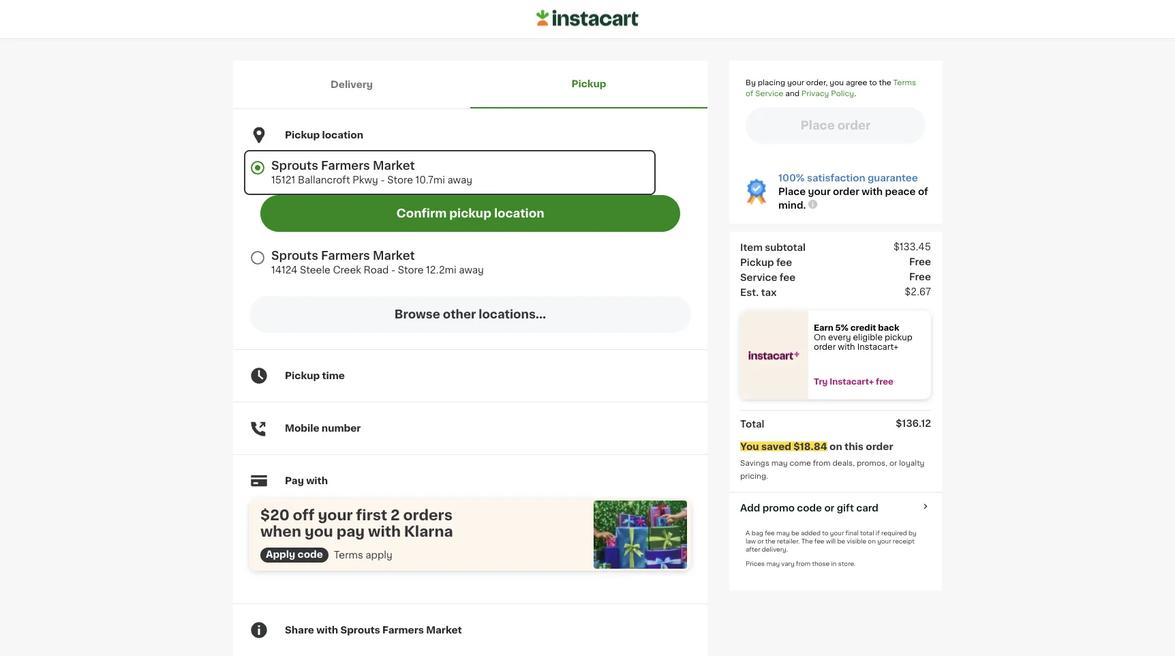 Task type: describe. For each thing, give the bounding box(es) containing it.
may inside a bag fee may be added to your final total if required by law or the retailer. the fee will be visible on your receipt after delivery.
[[777, 530, 790, 536]]

mobile
[[285, 424, 320, 433]]

market for sprouts farmers market 15121 ballancroft pkwy - store 10.7mi away
[[373, 160, 415, 172]]

privacy
[[802, 90, 830, 97]]

creek
[[333, 265, 361, 275]]

order inside the place your order with peace of mind.
[[833, 187, 860, 196]]

total
[[741, 419, 765, 429]]

saved
[[762, 442, 792, 451]]

total
[[861, 530, 875, 536]]

apply
[[266, 550, 295, 559]]

0 vertical spatial you
[[830, 79, 844, 86]]

2 vertical spatial order
[[866, 442, 894, 451]]

market for sprouts farmers market 14124 steele creek road - store 12.2mi away
[[373, 250, 415, 262]]

earn 5% credit back on every eligible pickup order with instacart+
[[814, 324, 915, 351]]

by
[[909, 530, 917, 536]]

1 horizontal spatial be
[[838, 538, 846, 544]]

with inside earn 5% credit back on every eligible pickup order with instacart+
[[838, 343, 856, 351]]

add promo code or gift card button
[[741, 501, 879, 515]]

gift
[[837, 503, 854, 513]]

pickup time
[[285, 371, 345, 381]]

order,
[[807, 79, 828, 86]]

instacart+ inside earn 5% credit back on every eligible pickup order with instacart+
[[858, 343, 899, 351]]

of inside the place your order with peace of mind.
[[919, 187, 929, 196]]

farmers for sprouts farmers market 14124 steele creek road - store 12.2mi away
[[321, 250, 370, 262]]

service fee
[[741, 272, 796, 282]]

sprouts for sprouts farmers market 15121 ballancroft pkwy - store 10.7mi away
[[271, 160, 318, 172]]

in
[[832, 561, 837, 567]]

2 vertical spatial market
[[426, 625, 462, 635]]

sprouts farmers market 15121 ballancroft pkwy - store 10.7mi away
[[271, 160, 473, 185]]

5%
[[836, 324, 849, 332]]

share
[[285, 625, 314, 635]]

item
[[741, 242, 763, 252]]

after
[[746, 546, 761, 552]]

credit
[[851, 324, 877, 332]]

.
[[855, 90, 857, 97]]

from for deals,
[[813, 459, 831, 467]]

2
[[391, 508, 400, 522]]

card
[[857, 503, 879, 513]]

add promo code or gift card
[[741, 503, 879, 513]]

a bag fee may be added to your final total if required by law or the retailer. the fee will be visible on your receipt after delivery.
[[746, 530, 917, 552]]

back
[[879, 324, 900, 332]]

instacart+ inside button
[[830, 378, 875, 386]]

placing
[[758, 79, 786, 86]]

or inside savings may come from deals, promos, or loyalty pricing.
[[890, 459, 898, 467]]

those
[[813, 561, 830, 567]]

sprouts for sprouts farmers market 14124 steele creek road - store 12.2mi away
[[271, 250, 318, 262]]

you
[[741, 442, 760, 451]]

other
[[443, 309, 476, 320]]

15121
[[271, 175, 296, 185]]

pay
[[285, 476, 304, 486]]

0 vertical spatial on
[[830, 442, 843, 451]]

pickup location
[[285, 130, 364, 140]]

with inside the place your order with peace of mind.
[[862, 187, 883, 196]]

order inside earn 5% credit back on every eligible pickup order with instacart+
[[814, 343, 836, 351]]

pickup for pickup
[[572, 79, 607, 89]]

place your order with peace of mind.
[[779, 187, 929, 210]]

pickup for pickup time
[[285, 371, 320, 381]]

store inside sprouts farmers market 14124 steele creek road - store 12.2mi away
[[398, 265, 424, 275]]

locations...
[[479, 309, 546, 320]]

by placing your order, you agree to the
[[746, 79, 894, 86]]

$136.12
[[896, 418, 932, 428]]

store inside sprouts farmers market 15121 ballancroft pkwy - store 10.7mi away
[[388, 175, 413, 185]]

to for your
[[823, 530, 829, 536]]

will
[[826, 538, 836, 544]]

savings
[[741, 459, 770, 467]]

earn
[[814, 324, 834, 332]]

terms for terms apply
[[334, 550, 363, 560]]

pickup fee
[[741, 257, 793, 267]]

pay
[[337, 524, 365, 538]]

on inside a bag fee may be added to your final total if required by law or the retailer. the fee will be visible on your receipt after delivery.
[[868, 538, 876, 544]]

savings may come from deals, promos, or loyalty pricing.
[[741, 459, 927, 479]]

browse other locations... button
[[250, 296, 692, 333]]

required
[[882, 530, 908, 536]]

may for vary
[[767, 561, 780, 567]]

with inside $20 off your first 2 orders when you pay with klarna
[[368, 524, 401, 538]]

$2.67
[[905, 287, 932, 296]]

location inside button
[[494, 208, 545, 219]]

every
[[829, 334, 852, 341]]

retailer.
[[778, 538, 800, 544]]

store.
[[839, 561, 856, 567]]

by
[[746, 79, 756, 86]]

add
[[741, 503, 761, 513]]

law
[[746, 538, 756, 544]]

0 horizontal spatial code
[[298, 550, 323, 559]]

- inside sprouts farmers market 15121 ballancroft pkwy - store 10.7mi away
[[381, 175, 385, 185]]

come
[[790, 459, 812, 467]]

0 vertical spatial be
[[792, 530, 800, 536]]

final
[[846, 530, 859, 536]]

away inside sprouts farmers market 15121 ballancroft pkwy - store 10.7mi away
[[448, 175, 473, 185]]

your up and
[[788, 79, 805, 86]]

delivery
[[331, 80, 373, 89]]

away inside sprouts farmers market 14124 steele creek road - store 12.2mi away
[[459, 265, 484, 275]]

your inside the place your order with peace of mind.
[[809, 187, 831, 196]]

this
[[845, 442, 864, 451]]

pickup inside button
[[450, 208, 492, 219]]

browse other locations...
[[395, 309, 546, 320]]

sprouts farmers market 14124 steele creek road - store 12.2mi away
[[271, 250, 484, 275]]

more info about 100% satisfaction guarantee image
[[808, 199, 819, 210]]

mobile number
[[285, 424, 361, 433]]

deals,
[[833, 459, 855, 467]]

road
[[364, 265, 389, 275]]

your down if
[[878, 538, 892, 544]]

guarantee
[[868, 173, 918, 183]]

with right share
[[317, 625, 338, 635]]

item subtotal
[[741, 242, 806, 252]]

if
[[876, 530, 880, 536]]

subtotal
[[765, 242, 806, 252]]

delivery.
[[762, 546, 788, 552]]

$20 off your first 2 orders when you pay with klarna
[[261, 508, 453, 538]]

privacy policy link
[[802, 90, 855, 97]]

promos,
[[857, 459, 888, 467]]

browse
[[395, 309, 440, 320]]



Task type: locate. For each thing, give the bounding box(es) containing it.
service inside terms of service
[[756, 90, 784, 97]]

your up will
[[831, 530, 845, 536]]

from
[[813, 459, 831, 467], [796, 561, 811, 567]]

a
[[746, 530, 750, 536]]

instacart+ down eligible
[[858, 343, 899, 351]]

and privacy policy .
[[784, 90, 857, 97]]

1 horizontal spatial to
[[870, 79, 878, 86]]

visible
[[847, 538, 867, 544]]

pickup inside earn 5% credit back on every eligible pickup order with instacart+
[[885, 334, 913, 341]]

confirm
[[397, 208, 447, 219]]

bag
[[752, 530, 764, 536]]

location
[[322, 130, 364, 140], [494, 208, 545, 219]]

1 horizontal spatial on
[[868, 538, 876, 544]]

free for pickup fee
[[910, 257, 932, 266]]

1 horizontal spatial code
[[798, 503, 823, 513]]

home image
[[537, 8, 639, 28]]

on
[[814, 334, 827, 341]]

0 horizontal spatial you
[[305, 524, 333, 538]]

from inside savings may come from deals, promos, or loyalty pricing.
[[813, 459, 831, 467]]

try instacart+ free
[[814, 378, 894, 386]]

pricing.
[[741, 472, 769, 479]]

market
[[373, 160, 415, 172], [373, 250, 415, 262], [426, 625, 462, 635]]

0 vertical spatial market
[[373, 160, 415, 172]]

1 vertical spatial away
[[459, 265, 484, 275]]

-
[[381, 175, 385, 185], [391, 265, 396, 275]]

you up policy
[[830, 79, 844, 86]]

you down off
[[305, 524, 333, 538]]

0 horizontal spatial to
[[823, 530, 829, 536]]

1 horizontal spatial pickup
[[885, 334, 913, 341]]

0 vertical spatial from
[[813, 459, 831, 467]]

1 vertical spatial market
[[373, 250, 415, 262]]

order
[[833, 187, 860, 196], [814, 343, 836, 351], [866, 442, 894, 451]]

away
[[448, 175, 473, 185], [459, 265, 484, 275]]

1 vertical spatial of
[[919, 187, 929, 196]]

0 vertical spatial or
[[890, 459, 898, 467]]

terms inside terms of service
[[894, 79, 917, 86]]

prices
[[746, 561, 765, 567]]

tax
[[762, 287, 777, 297]]

0 vertical spatial instacart+
[[858, 343, 899, 351]]

1 horizontal spatial from
[[813, 459, 831, 467]]

service
[[756, 90, 784, 97], [741, 272, 778, 282]]

fee down subtotal
[[777, 257, 793, 267]]

away right '10.7mi'
[[448, 175, 473, 185]]

sprouts up 15121
[[271, 160, 318, 172]]

pickup inside button
[[572, 79, 607, 89]]

0 vertical spatial farmers
[[321, 160, 370, 172]]

your
[[788, 79, 805, 86], [809, 187, 831, 196], [318, 508, 353, 522], [831, 530, 845, 536], [878, 538, 892, 544]]

pickup for pickup fee
[[741, 257, 774, 267]]

0 horizontal spatial or
[[758, 538, 764, 544]]

to inside a bag fee may be added to your final total if required by law or the retailer. the fee will be visible on your receipt after delivery.
[[823, 530, 829, 536]]

terms of service
[[746, 79, 917, 97]]

you saved $18.84 on this order
[[741, 442, 894, 451]]

0 vertical spatial service
[[756, 90, 784, 97]]

0 vertical spatial pickup
[[450, 208, 492, 219]]

pickup right confirm
[[450, 208, 492, 219]]

- right pkwy
[[381, 175, 385, 185]]

0 vertical spatial sprouts
[[271, 160, 318, 172]]

1 horizontal spatial terms
[[894, 79, 917, 86]]

0 horizontal spatial pickup
[[450, 208, 492, 219]]

with down every
[[838, 343, 856, 351]]

first
[[356, 508, 387, 522]]

14124
[[271, 265, 298, 275]]

be
[[792, 530, 800, 536], [838, 538, 846, 544]]

order down 100% satisfaction guarantee
[[833, 187, 860, 196]]

0 vertical spatial away
[[448, 175, 473, 185]]

with down 2
[[368, 524, 401, 538]]

free for service fee
[[910, 272, 932, 281]]

2 vertical spatial sprouts
[[341, 625, 380, 635]]

share with sprouts farmers market
[[285, 625, 462, 635]]

fee right bag
[[765, 530, 775, 536]]

the
[[802, 538, 813, 544]]

apply code
[[266, 550, 323, 559]]

your up pay
[[318, 508, 353, 522]]

service up est. tax
[[741, 272, 778, 282]]

farmers inside sprouts farmers market 14124 steele creek road - store 12.2mi away
[[321, 250, 370, 262]]

2 vertical spatial or
[[758, 538, 764, 544]]

- inside sprouts farmers market 14124 steele creek road - store 12.2mi away
[[391, 265, 396, 275]]

2 vertical spatial may
[[767, 561, 780, 567]]

1 horizontal spatial of
[[919, 187, 929, 196]]

0 vertical spatial store
[[388, 175, 413, 185]]

1 vertical spatial the
[[766, 538, 776, 544]]

or left loyalty
[[890, 459, 898, 467]]

sprouts
[[271, 160, 318, 172], [271, 250, 318, 262], [341, 625, 380, 635]]

0 vertical spatial location
[[322, 130, 364, 140]]

1 horizontal spatial you
[[830, 79, 844, 86]]

free up $2.67
[[910, 272, 932, 281]]

pickup button
[[471, 61, 708, 108]]

1 vertical spatial store
[[398, 265, 424, 275]]

to right agree
[[870, 79, 878, 86]]

pickup down the "item" at the top
[[741, 257, 774, 267]]

loyalty
[[900, 459, 925, 467]]

pickup
[[450, 208, 492, 219], [885, 334, 913, 341]]

to
[[870, 79, 878, 86], [823, 530, 829, 536]]

1 vertical spatial farmers
[[321, 250, 370, 262]]

may inside savings may come from deals, promos, or loyalty pricing.
[[772, 459, 788, 467]]

1 vertical spatial order
[[814, 343, 836, 351]]

klarna
[[404, 524, 453, 538]]

terms down pay
[[334, 550, 363, 560]]

0 horizontal spatial -
[[381, 175, 385, 185]]

pickup
[[572, 79, 607, 89], [285, 130, 320, 140], [741, 257, 774, 267], [285, 371, 320, 381]]

or down bag
[[758, 538, 764, 544]]

may up retailer.
[[777, 530, 790, 536]]

sprouts inside sprouts farmers market 15121 ballancroft pkwy - store 10.7mi away
[[271, 160, 318, 172]]

may for come
[[772, 459, 788, 467]]

$20
[[261, 508, 290, 522]]

$18.84
[[794, 442, 828, 451]]

order down on on the bottom right of page
[[814, 343, 836, 351]]

$133.45
[[894, 242, 932, 251]]

order up promos,
[[866, 442, 894, 451]]

100%
[[779, 173, 805, 183]]

peace
[[886, 187, 916, 196]]

1 vertical spatial terms
[[334, 550, 363, 560]]

1 vertical spatial service
[[741, 272, 778, 282]]

0 vertical spatial of
[[746, 90, 754, 97]]

place
[[779, 187, 806, 196]]

delivery button
[[233, 61, 471, 108]]

0 vertical spatial code
[[798, 503, 823, 513]]

1 vertical spatial or
[[825, 503, 835, 513]]

vary
[[782, 561, 795, 567]]

of right peace
[[919, 187, 929, 196]]

sprouts right share
[[341, 625, 380, 635]]

0 horizontal spatial on
[[830, 442, 843, 451]]

on
[[830, 442, 843, 451], [868, 538, 876, 544]]

0 horizontal spatial be
[[792, 530, 800, 536]]

steele
[[300, 265, 331, 275]]

store left 12.2mi
[[398, 265, 424, 275]]

with right pay
[[306, 476, 328, 486]]

est. tax
[[741, 287, 777, 297]]

farmers inside sprouts farmers market 15121 ballancroft pkwy - store 10.7mi away
[[321, 160, 370, 172]]

market inside sprouts farmers market 14124 steele creek road - store 12.2mi away
[[373, 250, 415, 262]]

and
[[786, 90, 800, 97]]

sprouts inside sprouts farmers market 14124 steele creek road - store 12.2mi away
[[271, 250, 318, 262]]

terms apply
[[334, 550, 393, 560]]

agree
[[846, 79, 868, 86]]

away right 12.2mi
[[459, 265, 484, 275]]

12.2mi
[[426, 265, 457, 275]]

orders
[[403, 508, 453, 522]]

free down $133.45
[[910, 257, 932, 266]]

0 horizontal spatial the
[[766, 538, 776, 544]]

fee down the pickup fee
[[780, 272, 796, 282]]

be right will
[[838, 538, 846, 544]]

receipt
[[893, 538, 915, 544]]

2 horizontal spatial or
[[890, 459, 898, 467]]

1 vertical spatial -
[[391, 265, 396, 275]]

added
[[801, 530, 821, 536]]

on left the this in the bottom of the page
[[830, 442, 843, 451]]

0 vertical spatial may
[[772, 459, 788, 467]]

0 vertical spatial the
[[879, 79, 892, 86]]

1 horizontal spatial -
[[391, 265, 396, 275]]

free
[[910, 257, 932, 266], [910, 272, 932, 281]]

on down the total
[[868, 538, 876, 544]]

0 vertical spatial order
[[833, 187, 860, 196]]

- right road at the left
[[391, 265, 396, 275]]

sprouts up 14124
[[271, 250, 318, 262]]

or inside the add promo code or gift card button
[[825, 503, 835, 513]]

or left the gift
[[825, 503, 835, 513]]

2 vertical spatial farmers
[[383, 625, 424, 635]]

0 vertical spatial free
[[910, 257, 932, 266]]

satisfaction
[[808, 173, 866, 183]]

to up will
[[823, 530, 829, 536]]

you inside $20 off your first 2 orders when you pay with klarna
[[305, 524, 333, 538]]

free
[[876, 378, 894, 386]]

1 vertical spatial free
[[910, 272, 932, 281]]

1 vertical spatial you
[[305, 524, 333, 538]]

instacart+ right try
[[830, 378, 875, 386]]

0 vertical spatial to
[[870, 79, 878, 86]]

with down guarantee
[[862, 187, 883, 196]]

0 horizontal spatial location
[[322, 130, 364, 140]]

1 vertical spatial pickup
[[885, 334, 913, 341]]

of down by
[[746, 90, 754, 97]]

pickup down back
[[885, 334, 913, 341]]

pickup up 15121
[[285, 130, 320, 140]]

your inside $20 off your first 2 orders when you pay with klarna
[[318, 508, 353, 522]]

0 horizontal spatial terms
[[334, 550, 363, 560]]

1 vertical spatial on
[[868, 538, 876, 544]]

market inside sprouts farmers market 15121 ballancroft pkwy - store 10.7mi away
[[373, 160, 415, 172]]

or
[[890, 459, 898, 467], [825, 503, 835, 513], [758, 538, 764, 544]]

your up more info about 100% satisfaction guarantee image on the top right of the page
[[809, 187, 831, 196]]

1 horizontal spatial or
[[825, 503, 835, 513]]

instacart+
[[858, 343, 899, 351], [830, 378, 875, 386]]

try instacart+ free button
[[809, 377, 932, 387]]

code inside button
[[798, 503, 823, 513]]

mind.
[[779, 201, 806, 210]]

of inside terms of service
[[746, 90, 754, 97]]

from for those
[[796, 561, 811, 567]]

1 vertical spatial be
[[838, 538, 846, 544]]

eligible
[[854, 334, 883, 341]]

fee left will
[[815, 538, 825, 544]]

terms for terms of service
[[894, 79, 917, 86]]

1 vertical spatial to
[[823, 530, 829, 536]]

1 horizontal spatial the
[[879, 79, 892, 86]]

to for the
[[870, 79, 878, 86]]

code up added
[[798, 503, 823, 513]]

1 horizontal spatial location
[[494, 208, 545, 219]]

0 horizontal spatial of
[[746, 90, 754, 97]]

the right agree
[[879, 79, 892, 86]]

fee
[[777, 257, 793, 267], [780, 272, 796, 282], [765, 530, 775, 536], [815, 538, 825, 544]]

1 vertical spatial may
[[777, 530, 790, 536]]

the inside a bag fee may be added to your final total if required by law or the retailer. the fee will be visible on your receipt after delivery.
[[766, 538, 776, 544]]

from down "you saved $18.84 on this order"
[[813, 459, 831, 467]]

the
[[879, 79, 892, 86], [766, 538, 776, 544]]

0 vertical spatial -
[[381, 175, 385, 185]]

when
[[261, 524, 301, 538]]

policy
[[832, 90, 855, 97]]

1 vertical spatial location
[[494, 208, 545, 219]]

confirm pickup location
[[397, 208, 545, 219]]

1 vertical spatial sprouts
[[271, 250, 318, 262]]

1 vertical spatial from
[[796, 561, 811, 567]]

pkwy
[[353, 175, 378, 185]]

1 vertical spatial code
[[298, 550, 323, 559]]

service down placing
[[756, 90, 784, 97]]

est.
[[741, 287, 759, 297]]

code right "apply"
[[298, 550, 323, 559]]

may down delivery.
[[767, 561, 780, 567]]

0 horizontal spatial from
[[796, 561, 811, 567]]

or inside a bag fee may be added to your final total if required by law or the retailer. the fee will be visible on your receipt after delivery.
[[758, 538, 764, 544]]

be up retailer.
[[792, 530, 800, 536]]

from right vary
[[796, 561, 811, 567]]

of
[[746, 90, 754, 97], [919, 187, 929, 196]]

0 vertical spatial terms
[[894, 79, 917, 86]]

pickup left time
[[285, 371, 320, 381]]

pay with
[[285, 476, 328, 486]]

1 free from the top
[[910, 257, 932, 266]]

pickup for pickup location
[[285, 130, 320, 140]]

you
[[830, 79, 844, 86], [305, 524, 333, 538]]

1 vertical spatial instacart+
[[830, 378, 875, 386]]

farmers for sprouts farmers market 15121 ballancroft pkwy - store 10.7mi away
[[321, 160, 370, 172]]

number
[[322, 424, 361, 433]]

2 free from the top
[[910, 272, 932, 281]]

store left '10.7mi'
[[388, 175, 413, 185]]

pickup down home image
[[572, 79, 607, 89]]

promo
[[763, 503, 795, 513]]

may down saved at the right of page
[[772, 459, 788, 467]]

terms right agree
[[894, 79, 917, 86]]

the up delivery.
[[766, 538, 776, 544]]



Task type: vqa. For each thing, say whether or not it's contained in the screenshot.
- within the 'Sprouts Farmers Market 15121 Ballancroft Pkwy - Store 10.7mi away'
yes



